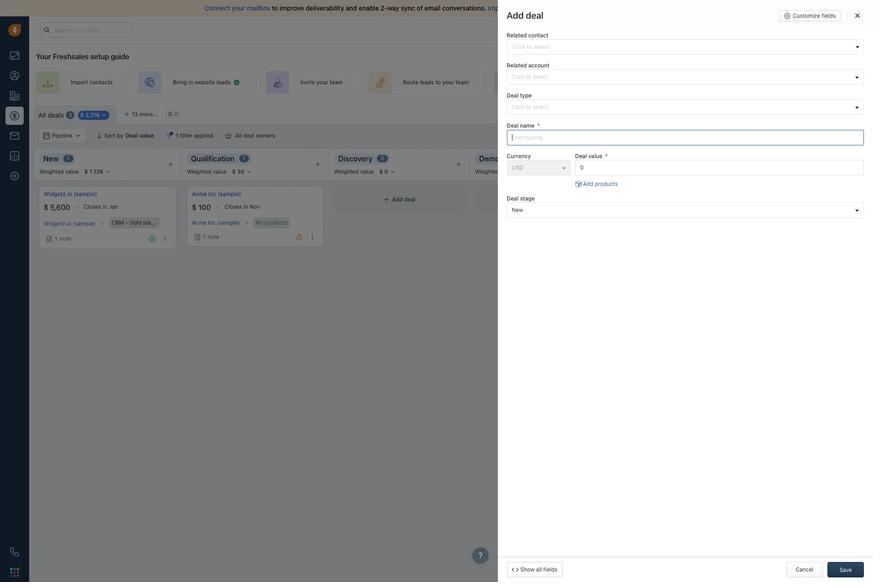 Task type: describe. For each thing, give the bounding box(es) containing it.
sequence
[[564, 79, 589, 86]]

set
[[650, 79, 658, 86]]

add products
[[584, 181, 618, 187]]

phone element
[[5, 543, 24, 562]]

add deal link
[[743, 71, 817, 94]]

your for your freshsales setup guide
[[36, 52, 51, 61]]

$ for $ 100
[[192, 204, 197, 212]]

click to select button for deal type
[[507, 100, 865, 115]]

your right route
[[443, 79, 454, 86]]

set up your sales pipeline link
[[615, 71, 734, 94]]

2 acme from the top
[[192, 220, 207, 227]]

13
[[132, 111, 138, 118]]

connect your mailbox to improve deliverability and enable 2-way sync of email conversations. import all your sales data
[[205, 4, 564, 12]]

invite your team link
[[266, 71, 360, 94]]

2 acme inc (sample) from the top
[[192, 220, 240, 227]]

deal inside 'link'
[[790, 79, 801, 86]]

1 down 3
[[67, 155, 70, 162]]

customize
[[794, 12, 821, 19]]

crm
[[112, 219, 124, 226]]

improve
[[280, 4, 304, 12]]

sales right create
[[549, 79, 562, 86]]

1 inc from the top
[[208, 191, 216, 198]]

$ for $ 3,200
[[622, 204, 626, 212]]

customize fields button
[[780, 10, 841, 21]]

Enter value number field
[[576, 160, 865, 176]]

add deal inside button
[[842, 110, 865, 116]]

1 leads from the left
[[217, 79, 231, 86]]

deal name *
[[507, 122, 540, 129]]

no products
[[256, 219, 288, 226]]

products for no products
[[265, 219, 288, 226]]

bring in website leads link
[[138, 71, 257, 94]]

currency
[[507, 153, 532, 160]]

1 team from the left
[[330, 79, 343, 86]]

deal for deal name *
[[507, 122, 519, 129]]

in for $ 100
[[244, 203, 248, 210]]

* for deal value *
[[606, 153, 608, 160]]

filter
[[180, 132, 192, 139]]

explore plans
[[701, 26, 737, 33]]

create
[[529, 79, 547, 86]]

discovery
[[339, 155, 373, 163]]

5,600
[[50, 204, 70, 212]]

import for import contacts
[[71, 79, 88, 86]]

closes in nov
[[225, 203, 260, 210]]

1 acme inc (sample) link from the top
[[192, 190, 241, 198]]

related for related account
[[507, 62, 527, 69]]

container_wx8msf4aqz5i3rn1 image for $ 100
[[194, 234, 201, 240]]

gold
[[130, 219, 142, 226]]

1 down all deal owners button at top
[[243, 155, 246, 162]]

1 horizontal spatial import
[[488, 4, 508, 12]]

1 widgetz.io from the top
[[44, 191, 72, 198]]

0 horizontal spatial all
[[510, 4, 517, 12]]

show all fields button
[[507, 563, 563, 578]]

click to select for account
[[512, 74, 549, 80]]

ends
[[647, 27, 659, 33]]

data
[[551, 4, 564, 12]]

contact
[[529, 32, 549, 39]]

stage
[[521, 195, 535, 202]]

type
[[521, 92, 532, 99]]

⌘
[[168, 111, 173, 118]]

$ 100
[[192, 204, 211, 212]]

2 leads from the left
[[420, 79, 434, 86]]

import contacts link
[[36, 71, 129, 94]]

0 for discovery
[[381, 155, 385, 162]]

add deal dialog
[[498, 0, 874, 583]]

13 more... button
[[119, 108, 163, 121]]

enable
[[359, 4, 379, 12]]

0 vertical spatial new
[[43, 155, 59, 163]]

in for $ 3,200
[[680, 203, 685, 210]]

invite your team
[[301, 79, 343, 86]]

explore plans link
[[696, 24, 742, 35]]

jan
[[109, 203, 118, 210]]

closes in 7 days
[[662, 203, 703, 210]]

1 widgetz.io (sample) link from the top
[[44, 190, 97, 198]]

cancel button
[[787, 563, 824, 578]]

note for $ 5,600
[[60, 236, 71, 242]]

import contacts
[[71, 79, 113, 86]]

your left mailbox
[[232, 4, 245, 12]]

related for related contact
[[507, 32, 527, 39]]

sales left data at the right top of the page
[[534, 4, 549, 12]]

$ for $ 5,600
[[44, 204, 48, 212]]

fields inside customize fields button
[[822, 12, 836, 19]]

deal value *
[[576, 153, 608, 160]]

your trial ends in 21 days
[[624, 27, 684, 33]]

nov
[[250, 203, 260, 210]]

fields inside show all fields button
[[544, 567, 558, 574]]

add products link
[[576, 180, 618, 188]]

settings
[[728, 110, 750, 116]]

to down related account
[[526, 74, 532, 80]]

save button
[[828, 563, 865, 578]]

guide
[[111, 52, 129, 61]]

1 down 100
[[203, 234, 206, 240]]

1 horizontal spatial days
[[691, 203, 703, 210]]

3
[[68, 112, 72, 119]]

what's new image
[[808, 27, 814, 34]]

your for your trial ends in 21 days
[[624, 27, 635, 33]]

click for related
[[512, 74, 525, 80]]

settings button
[[715, 105, 755, 121]]

related account
[[507, 62, 550, 69]]

2-
[[381, 4, 388, 12]]

deliverability
[[306, 4, 344, 12]]

applied
[[194, 132, 213, 139]]

bring
[[173, 79, 187, 86]]

import deals group
[[759, 105, 825, 121]]

100
[[199, 204, 211, 212]]

$ 3,200
[[622, 204, 648, 212]]

won
[[769, 155, 784, 163]]

monthly
[[156, 219, 176, 226]]

container_wx8msf4aqz5i3rn1 image inside all deal owners button
[[225, 133, 232, 139]]

pipeline
[[696, 79, 717, 86]]

container_wx8msf4aqz5i3rn1 image inside bring in website leads link
[[233, 79, 240, 86]]

1 note for $ 100
[[203, 234, 219, 240]]

import deals
[[771, 110, 805, 116]]

freshsales
[[53, 52, 89, 61]]

qualification
[[191, 155, 235, 163]]

add deal inside 'link'
[[778, 79, 801, 86]]

trial
[[637, 27, 646, 33]]

Search field
[[825, 128, 870, 144]]

invite
[[301, 79, 315, 86]]

$ 5,600
[[44, 204, 70, 212]]

close image
[[856, 13, 861, 18]]

import all your sales data link
[[488, 4, 566, 12]]

email
[[425, 4, 441, 12]]

2 widgetz.io (sample) link from the top
[[44, 221, 96, 227]]

click to select button for related account
[[507, 69, 865, 85]]

cancel
[[796, 567, 814, 574]]

Search your CRM... text field
[[40, 22, 131, 38]]

bring in website leads
[[173, 79, 231, 86]]

set up your sales pipeline
[[650, 79, 717, 86]]

mailbox
[[247, 4, 271, 12]]



Task type: vqa. For each thing, say whether or not it's contained in the screenshot.
products corresponding to Add products
yes



Task type: locate. For each thing, give the bounding box(es) containing it.
container_wx8msf4aqz5i3rn1 image
[[233, 79, 240, 86], [719, 110, 726, 116], [225, 133, 232, 139], [384, 197, 390, 203], [525, 197, 531, 203], [814, 197, 821, 203]]

2 related from the top
[[507, 62, 527, 69]]

negotiation
[[621, 155, 661, 163]]

to inside route leads to your team link
[[436, 79, 441, 86]]

acme inc (sample) up 100
[[192, 191, 241, 198]]

products
[[595, 181, 618, 187], [265, 219, 288, 226]]

1 $ from the left
[[44, 204, 48, 212]]

0 horizontal spatial days
[[673, 27, 684, 33]]

inc up 100
[[208, 191, 216, 198]]

container_wx8msf4aqz5i3rn1 image left filter
[[166, 133, 172, 139]]

owners
[[256, 132, 275, 139]]

0 horizontal spatial new
[[43, 155, 59, 163]]

deal for deal stage
[[507, 195, 519, 202]]

$ left 5,600
[[44, 204, 48, 212]]

import right conversations.
[[488, 4, 508, 12]]

0 horizontal spatial team
[[330, 79, 343, 86]]

2 team from the left
[[456, 79, 469, 86]]

demo
[[480, 155, 500, 163]]

1 vertical spatial widgetz.io (sample) link
[[44, 221, 96, 227]]

1 select from the top
[[533, 74, 549, 80]]

3 closes from the left
[[662, 203, 679, 210]]

1 vertical spatial click to select button
[[507, 100, 865, 115]]

container_wx8msf4aqz5i3rn1 image
[[166, 133, 172, 139], [194, 234, 201, 240], [46, 236, 52, 242]]

deal stage
[[507, 195, 535, 202]]

0 vertical spatial widgetz.io (sample) link
[[44, 190, 97, 198]]

1 horizontal spatial your
[[624, 27, 635, 33]]

deal left type
[[507, 92, 519, 99]]

2 0 from the left
[[508, 155, 512, 162]]

13 more...
[[132, 111, 158, 118]]

new down deal stage
[[512, 207, 524, 214]]

and
[[346, 4, 357, 12]]

add deal button
[[829, 105, 869, 121]]

deal for deal value *
[[576, 153, 587, 160]]

new inside the 'new' button
[[512, 207, 524, 214]]

add deal
[[778, 79, 801, 86], [842, 110, 865, 116], [392, 196, 416, 203], [533, 196, 557, 203], [823, 196, 846, 203]]

3 $ from the left
[[622, 204, 626, 212]]

1 note down 100
[[203, 234, 219, 240]]

usd
[[512, 164, 524, 171]]

0 horizontal spatial 0
[[381, 155, 385, 162]]

products inside the add deal dialog
[[595, 181, 618, 187]]

1 acme inc (sample) from the top
[[192, 191, 241, 198]]

2 horizontal spatial import
[[771, 110, 789, 116]]

deal
[[507, 92, 519, 99], [507, 122, 519, 129], [576, 153, 587, 160], [507, 195, 519, 202]]

1 vertical spatial acme inc (sample)
[[192, 220, 240, 227]]

widgetz.io (sample) up 5,600
[[44, 191, 97, 198]]

name
[[521, 122, 535, 129]]

container_wx8msf4aqz5i3rn1 image down $ 5,600
[[46, 236, 52, 242]]

0 vertical spatial select
[[533, 74, 549, 80]]

import
[[488, 4, 508, 12], [71, 79, 88, 86], [771, 110, 789, 116]]

send email image
[[784, 26, 790, 34]]

1 click from the top
[[512, 74, 525, 80]]

new button
[[507, 203, 865, 218]]

connect
[[205, 4, 230, 12]]

1 vertical spatial import
[[71, 79, 88, 86]]

all deals link
[[38, 111, 64, 120]]

in left 7
[[680, 203, 685, 210]]

0 vertical spatial widgetz.io
[[44, 191, 72, 198]]

1 horizontal spatial $
[[192, 204, 197, 212]]

container_wx8msf4aqz5i3rn1 image inside settings popup button
[[719, 110, 726, 116]]

$ left 100
[[192, 204, 197, 212]]

1 vertical spatial click
[[512, 104, 525, 111]]

click to select button down set up your sales pipeline
[[507, 100, 865, 115]]

1 click to select from the top
[[512, 74, 549, 80]]

to right route
[[436, 79, 441, 86]]

1 closes from the left
[[84, 203, 101, 210]]

Click to select search field
[[507, 39, 865, 55]]

widgetz.io (sample)
[[44, 191, 97, 198], [44, 221, 96, 227]]

0 vertical spatial all
[[38, 111, 46, 119]]

1 vertical spatial inc
[[208, 220, 216, 227]]

0 right 'demo'
[[508, 155, 512, 162]]

0 vertical spatial inc
[[208, 191, 216, 198]]

1 vertical spatial widgetz.io (sample)
[[44, 221, 96, 227]]

days
[[673, 27, 684, 33], [691, 203, 703, 210]]

closes left 'nov'
[[225, 203, 242, 210]]

contacts
[[90, 79, 113, 86]]

acme up $ 100
[[192, 191, 207, 198]]

0 right discovery
[[381, 155, 385, 162]]

all right 'show'
[[537, 567, 542, 574]]

1 click to select button from the top
[[507, 69, 865, 85]]

0 for demo
[[508, 155, 512, 162]]

2 acme inc (sample) link from the top
[[192, 220, 240, 227]]

2 horizontal spatial closes
[[662, 203, 679, 210]]

Start typing... text field
[[507, 130, 865, 145]]

your left trial
[[624, 27, 635, 33]]

0 vertical spatial click
[[512, 74, 525, 80]]

1 horizontal spatial all
[[235, 132, 242, 139]]

0 vertical spatial acme inc (sample) link
[[192, 190, 241, 198]]

deal
[[526, 10, 544, 21]]

0 horizontal spatial deals
[[48, 111, 64, 119]]

1 horizontal spatial 1 note
[[203, 234, 219, 240]]

inc
[[208, 191, 216, 198], [208, 220, 216, 227]]

create sales sequence
[[529, 79, 589, 86]]

3 0 from the left
[[792, 155, 796, 162]]

in for $ 5,600
[[103, 203, 107, 210]]

acme inc (sample) down 100
[[192, 220, 240, 227]]

note down 100
[[208, 234, 219, 240]]

1 horizontal spatial *
[[606, 153, 608, 160]]

add
[[507, 10, 524, 21]]

0 horizontal spatial your
[[36, 52, 51, 61]]

1 horizontal spatial container_wx8msf4aqz5i3rn1 image
[[166, 133, 172, 139]]

0 horizontal spatial 1 note
[[55, 236, 71, 242]]

0 horizontal spatial container_wx8msf4aqz5i3rn1 image
[[46, 236, 52, 242]]

1 horizontal spatial products
[[595, 181, 618, 187]]

0 vertical spatial widgetz.io (sample)
[[44, 191, 97, 198]]

in left 'nov'
[[244, 203, 248, 210]]

1 horizontal spatial team
[[456, 79, 469, 86]]

deals for all
[[48, 111, 64, 119]]

(sample) down $ 100
[[178, 219, 201, 226]]

2 widgetz.io from the top
[[44, 221, 71, 227]]

1 note for $ 5,600
[[55, 236, 71, 242]]

widgetz.io (sample) down 5,600
[[44, 221, 96, 227]]

phone image
[[10, 548, 19, 557]]

0 vertical spatial related
[[507, 32, 527, 39]]

container_wx8msf4aqz5i3rn1 image for $ 5,600
[[46, 236, 52, 242]]

o
[[174, 111, 179, 118]]

1 note
[[203, 234, 219, 240], [55, 236, 71, 242]]

team
[[330, 79, 343, 86], [456, 79, 469, 86]]

your left freshsales
[[36, 52, 51, 61]]

note
[[208, 234, 219, 240], [60, 236, 71, 242]]

0 horizontal spatial products
[[265, 219, 288, 226]]

0 vertical spatial all
[[510, 4, 517, 12]]

container_wx8msf4aqz5i3rn1 image down $ 100
[[194, 234, 201, 240]]

import down add deal 'link' at the right top of the page
[[771, 110, 789, 116]]

0 horizontal spatial import
[[71, 79, 88, 86]]

closes for $ 5,600
[[84, 203, 101, 210]]

container_wx8msf4aqz5i3rn1 image inside 1 filter applied button
[[166, 133, 172, 139]]

* right the value
[[606, 153, 608, 160]]

deal
[[790, 79, 801, 86], [854, 110, 865, 116], [244, 132, 255, 139], [404, 196, 416, 203], [546, 196, 557, 203], [835, 196, 846, 203]]

widgetz.io down $ 5,600
[[44, 221, 71, 227]]

leads right route
[[420, 79, 434, 86]]

related left account
[[507, 62, 527, 69]]

1 vertical spatial fields
[[544, 567, 558, 574]]

0 vertical spatial days
[[673, 27, 684, 33]]

click to select down related account
[[512, 74, 549, 80]]

closes for $ 3,200
[[662, 203, 679, 210]]

2 widgetz.io (sample) from the top
[[44, 221, 96, 227]]

value
[[589, 153, 603, 160]]

route leads to your team link
[[369, 71, 486, 94]]

0 vertical spatial *
[[538, 122, 540, 129]]

plan
[[143, 219, 154, 226]]

usd button
[[507, 160, 571, 176]]

all left deal
[[510, 4, 517, 12]]

0 horizontal spatial leads
[[217, 79, 231, 86]]

to down type
[[526, 104, 532, 111]]

1 horizontal spatial closes
[[225, 203, 242, 210]]

in right bring
[[188, 79, 193, 86]]

1 horizontal spatial new
[[512, 207, 524, 214]]

2 horizontal spatial $
[[622, 204, 626, 212]]

select up 'name'
[[533, 104, 549, 111]]

new down the all deals 'link'
[[43, 155, 59, 163]]

all deal owners button
[[219, 128, 281, 144]]

account
[[529, 62, 550, 69]]

closes left jan
[[84, 203, 101, 210]]

products down the value
[[595, 181, 618, 187]]

1 horizontal spatial fields
[[822, 12, 836, 19]]

note down 5,600
[[60, 236, 71, 242]]

0 vertical spatial fields
[[822, 12, 836, 19]]

1 acme from the top
[[192, 191, 207, 198]]

widgetz.io (sample) link up 5,600
[[44, 190, 97, 198]]

1 down $ 5,600
[[55, 236, 57, 242]]

inc down 100
[[208, 220, 216, 227]]

1 vertical spatial click to select
[[512, 104, 549, 111]]

no
[[256, 219, 263, 226]]

$ left 3,200
[[622, 204, 626, 212]]

0 horizontal spatial *
[[538, 122, 540, 129]]

0 horizontal spatial note
[[60, 236, 71, 242]]

click down deal type on the right top
[[512, 104, 525, 111]]

add inside 'link'
[[778, 79, 788, 86]]

1 0 from the left
[[381, 155, 385, 162]]

all
[[510, 4, 517, 12], [537, 567, 542, 574]]

deal type
[[507, 92, 532, 99]]

0 vertical spatial click to select
[[512, 74, 549, 80]]

deal left 'name'
[[507, 122, 519, 129]]

freshworks switcher image
[[10, 568, 19, 578]]

click for deal
[[512, 104, 525, 111]]

click down related account
[[512, 74, 525, 80]]

(sample) up closes in nov
[[218, 191, 241, 198]]

0 vertical spatial acme
[[192, 191, 207, 198]]

0 vertical spatial acme inc (sample)
[[192, 191, 241, 198]]

select for deal type
[[533, 104, 549, 111]]

1 horizontal spatial 0
[[508, 155, 512, 162]]

in left jan
[[103, 203, 107, 210]]

0 right won
[[792, 155, 796, 162]]

all for deal
[[235, 132, 242, 139]]

acme inc (sample) link up 100
[[192, 190, 241, 198]]

select down account
[[533, 74, 549, 80]]

click to select button down click to select search field
[[507, 69, 865, 85]]

to right mailbox
[[272, 4, 278, 12]]

1 vertical spatial products
[[265, 219, 288, 226]]

in
[[660, 27, 665, 33], [188, 79, 193, 86], [103, 203, 107, 210], [244, 203, 248, 210], [680, 203, 685, 210]]

leads right 'website'
[[217, 79, 231, 86]]

fields right customize
[[822, 12, 836, 19]]

in left 21
[[660, 27, 665, 33]]

0 vertical spatial click to select button
[[507, 69, 865, 85]]

conversations.
[[443, 4, 487, 12]]

click to select down type
[[512, 104, 549, 111]]

import for import deals
[[771, 110, 789, 116]]

widgetz.io (sample) link down 5,600
[[44, 221, 96, 227]]

1 vertical spatial your
[[36, 52, 51, 61]]

0 vertical spatial import
[[488, 4, 508, 12]]

show
[[521, 567, 535, 574]]

closes for $ 100
[[225, 203, 242, 210]]

connect your mailbox link
[[205, 4, 272, 12]]

2 horizontal spatial 0
[[792, 155, 796, 162]]

all inside button
[[537, 567, 542, 574]]

1 vertical spatial days
[[691, 203, 703, 210]]

deals left 3
[[48, 111, 64, 119]]

acme inc (sample) link
[[192, 190, 241, 198], [192, 220, 240, 227]]

your up related contact
[[519, 4, 532, 12]]

(sample) down closes in nov
[[217, 220, 240, 227]]

all inside button
[[235, 132, 242, 139]]

2 click to select from the top
[[512, 104, 549, 111]]

0 horizontal spatial fields
[[544, 567, 558, 574]]

click
[[512, 74, 525, 80], [512, 104, 525, 111]]

days right 7
[[691, 203, 703, 210]]

select for related account
[[533, 74, 549, 80]]

deal left the value
[[576, 153, 587, 160]]

1 vertical spatial all
[[235, 132, 242, 139]]

1 widgetz.io (sample) from the top
[[44, 191, 97, 198]]

all deal owners
[[235, 132, 275, 139]]

customize fields
[[794, 12, 836, 19]]

1 down start typing... text field
[[669, 155, 672, 162]]

closes in jan
[[84, 203, 118, 210]]

all left owners
[[235, 132, 242, 139]]

note for $ 100
[[208, 234, 219, 240]]

your right "invite"
[[317, 79, 328, 86]]

sales left pipeline
[[681, 79, 695, 86]]

save
[[840, 567, 853, 574]]

add inside button
[[842, 110, 852, 116]]

2 horizontal spatial container_wx8msf4aqz5i3rn1 image
[[194, 234, 201, 240]]

2 closes from the left
[[225, 203, 242, 210]]

(sample)
[[74, 191, 97, 198], [218, 191, 241, 198], [178, 219, 201, 226], [217, 220, 240, 227], [73, 221, 96, 227]]

2 click to select button from the top
[[507, 100, 865, 115]]

1 vertical spatial acme inc (sample) link
[[192, 220, 240, 227]]

deals
[[790, 110, 805, 116], [48, 111, 64, 119]]

all deals 3
[[38, 111, 72, 119]]

import deals button
[[759, 105, 809, 121]]

1 vertical spatial new
[[512, 207, 524, 214]]

1 horizontal spatial all
[[537, 567, 542, 574]]

0 vertical spatial your
[[624, 27, 635, 33]]

widgetz.io
[[44, 191, 72, 198], [44, 221, 71, 227]]

⌘ o
[[168, 111, 179, 118]]

deals inside the import deals button
[[790, 110, 805, 116]]

21
[[666, 27, 672, 33]]

0 horizontal spatial closes
[[84, 203, 101, 210]]

0 horizontal spatial $
[[44, 204, 48, 212]]

your freshsales setup guide
[[36, 52, 129, 61]]

(sample) up closes in jan
[[74, 191, 97, 198]]

2 inc from the top
[[208, 220, 216, 227]]

all left 3
[[38, 111, 46, 119]]

0
[[381, 155, 385, 162], [508, 155, 512, 162], [792, 155, 796, 162]]

deals down add deal 'link' at the right top of the page
[[790, 110, 805, 116]]

plans
[[723, 26, 737, 33]]

2 select from the top
[[533, 104, 549, 111]]

related down add
[[507, 32, 527, 39]]

deal for deal type
[[507, 92, 519, 99]]

click to select
[[512, 74, 549, 80], [512, 104, 549, 111]]

click to select for type
[[512, 104, 549, 111]]

2 vertical spatial import
[[771, 110, 789, 116]]

to
[[272, 4, 278, 12], [526, 74, 532, 80], [436, 79, 441, 86], [526, 104, 532, 111]]

2 click from the top
[[512, 104, 525, 111]]

add inside dialog
[[584, 181, 594, 187]]

your right "up" on the right top of the page
[[668, 79, 680, 86]]

all for deals
[[38, 111, 46, 119]]

1 vertical spatial widgetz.io
[[44, 221, 71, 227]]

1 vertical spatial all
[[537, 567, 542, 574]]

0 vertical spatial products
[[595, 181, 618, 187]]

leads
[[217, 79, 231, 86], [420, 79, 434, 86]]

days right 21
[[673, 27, 684, 33]]

1 horizontal spatial note
[[208, 234, 219, 240]]

fields right 'show'
[[544, 567, 558, 574]]

sync
[[401, 4, 415, 12]]

all
[[38, 111, 46, 119], [235, 132, 242, 139]]

acme down $ 100
[[192, 220, 207, 227]]

deals for import
[[790, 110, 805, 116]]

deal left stage
[[507, 195, 519, 202]]

1 vertical spatial select
[[533, 104, 549, 111]]

* right 'name'
[[538, 122, 540, 129]]

(sample) down closes in jan
[[73, 221, 96, 227]]

1 horizontal spatial leads
[[420, 79, 434, 86]]

products for add products
[[595, 181, 618, 187]]

1 horizontal spatial deals
[[790, 110, 805, 116]]

1 vertical spatial related
[[507, 62, 527, 69]]

* for deal name *
[[538, 122, 540, 129]]

1 related from the top
[[507, 32, 527, 39]]

explore
[[701, 26, 721, 33]]

acme
[[192, 191, 207, 198], [192, 220, 207, 227]]

import inside button
[[771, 110, 789, 116]]

closes left 7
[[662, 203, 679, 210]]

acme inc (sample) link down 100
[[192, 220, 240, 227]]

1 vertical spatial acme
[[192, 220, 207, 227]]

0 horizontal spatial all
[[38, 111, 46, 119]]

of
[[417, 4, 423, 12]]

widgetz.io up $ 5,600
[[44, 191, 72, 198]]

products right no
[[265, 219, 288, 226]]

3,200
[[628, 204, 648, 212]]

0 for won
[[792, 155, 796, 162]]

related
[[507, 32, 527, 39], [507, 62, 527, 69]]

1 note down 5,600
[[55, 236, 71, 242]]

import left contacts
[[71, 79, 88, 86]]

1 left filter
[[176, 132, 179, 139]]

1 vertical spatial *
[[606, 153, 608, 160]]

2 $ from the left
[[192, 204, 197, 212]]

*
[[538, 122, 540, 129], [606, 153, 608, 160]]

1 inside button
[[176, 132, 179, 139]]

click to select button
[[507, 69, 865, 85], [507, 100, 865, 115]]



